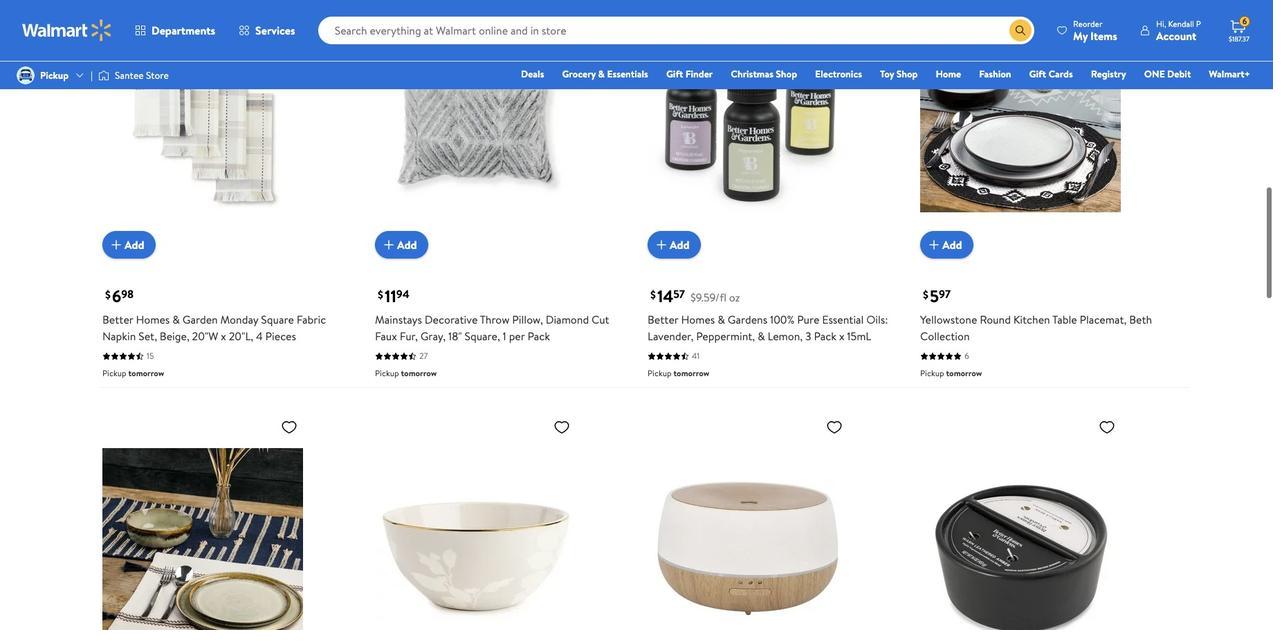Task type: describe. For each thing, give the bounding box(es) containing it.
hi,
[[1156, 18, 1166, 29]]

4
[[256, 329, 263, 344]]

0 horizontal spatial 6
[[112, 284, 121, 308]]

Walmart Site-Wide search field
[[318, 17, 1035, 44]]

better inside $ 14 57 $9.59/fl oz better homes & gardens 100% pure essential oils: lavender, peppermint, & lemon, 3 pack x 15ml
[[648, 312, 679, 327]]

walmart+
[[1209, 67, 1251, 81]]

hi, kendall p account
[[1156, 18, 1201, 43]]

shop for toy shop
[[897, 67, 918, 81]]

beige,
[[160, 329, 189, 344]]

registry
[[1091, 67, 1126, 81]]

departments
[[152, 23, 215, 38]]

santee store
[[115, 68, 169, 82]]

18"
[[448, 329, 462, 344]]

walmart+ link
[[1203, 66, 1257, 82]]

$ 5 97
[[923, 284, 951, 308]]

15
[[147, 350, 154, 362]]

pickup for 11
[[375, 368, 399, 379]]

27
[[419, 350, 428, 362]]

x inside the better homes & garden monday square fabric napkin set, beige, 20"w x 20"l, 4 pieces
[[221, 329, 226, 344]]

tomorrow for 6
[[128, 368, 164, 379]]

christmas shop link
[[725, 66, 804, 82]]

decorative
[[425, 312, 478, 327]]

fabric
[[297, 312, 326, 327]]

cut
[[592, 312, 609, 327]]

lavender,
[[648, 329, 694, 344]]

one debit link
[[1138, 66, 1197, 82]]

gift cards link
[[1023, 66, 1079, 82]]

pickup tomorrow for 5
[[920, 368, 982, 379]]

add to cart image for 5
[[926, 237, 943, 253]]

reorder my items
[[1073, 18, 1118, 43]]

square,
[[465, 329, 500, 344]]

diamond
[[546, 312, 589, 327]]

20"l,
[[229, 329, 253, 344]]

add to favorites list, better homes & gardens 16oz warm leathered amber & vanilla bean duo scented ceramic candle image
[[1099, 419, 1116, 436]]

$ 11 94
[[378, 284, 410, 308]]

tomorrow for 5
[[946, 368, 982, 379]]

essential
[[822, 312, 864, 327]]

pack inside $ 14 57 $9.59/fl oz better homes & gardens 100% pure essential oils: lavender, peppermint, & lemon, 3 pack x 15ml
[[814, 329, 837, 344]]

add for 11
[[397, 237, 417, 253]]

pickup for 6
[[102, 368, 126, 379]]

pieces
[[265, 329, 296, 344]]

better homes & garden monday square fabric napkin set, beige, 20"w x 20"l, 4 pieces
[[102, 312, 326, 344]]

& inside the better homes & garden monday square fabric napkin set, beige, 20"w x 20"l, 4 pieces
[[172, 312, 180, 327]]

3
[[806, 329, 812, 344]]

gift for gift finder
[[666, 67, 683, 81]]

6 $187.37
[[1229, 15, 1250, 44]]

store
[[146, 68, 169, 82]]

$ for 6
[[105, 287, 111, 303]]

pack inside mainstays decorative throw pillow, diamond cut faux fur, gray, 18" square, 1 per pack
[[528, 329, 550, 344]]

grocery & essentials link
[[556, 66, 655, 82]]

pillow,
[[512, 312, 543, 327]]

table
[[1053, 312, 1077, 327]]

finder
[[686, 67, 713, 81]]

napkin
[[102, 329, 136, 344]]

add to favorites list, better homes&gardens cool mist ultrasonic fabric diffuser- 150ml  vanilla dream color image
[[826, 419, 843, 436]]

one
[[1144, 67, 1165, 81]]

6 for 6 $187.37
[[1243, 15, 1247, 27]]

lemon,
[[768, 329, 803, 344]]

add for 5
[[943, 237, 962, 253]]

$ 14 57 $9.59/fl oz better homes & gardens 100% pure essential oils: lavender, peppermint, & lemon, 3 pack x 15ml
[[648, 284, 888, 344]]

walmart image
[[22, 19, 112, 42]]

better homes&gardens cool mist ultrasonic fabric diffuser- 150ml  vanilla dream color image
[[648, 413, 848, 630]]

debit
[[1168, 67, 1191, 81]]

 image for santee store
[[98, 69, 109, 82]]

5
[[930, 284, 939, 308]]

per
[[509, 329, 525, 344]]

98
[[121, 287, 134, 302]]

$ 6 98
[[105, 284, 134, 308]]

monday
[[220, 312, 258, 327]]

yellowstone round kitchen table placemat, beth collection image
[[920, 0, 1121, 248]]

1
[[503, 329, 506, 344]]

set,
[[139, 329, 157, 344]]

|
[[91, 68, 93, 82]]

oz
[[729, 290, 740, 305]]

placemat,
[[1080, 312, 1127, 327]]

better homes & gardens 16oz warm leathered amber & vanilla bean duo scented ceramic candle image
[[920, 413, 1121, 630]]

throw
[[480, 312, 510, 327]]

services button
[[227, 14, 307, 47]]

better homes & gardens 100% pure essential oils: lavender, peppermint, & lemon, 3 pack x 15ml image
[[648, 0, 848, 248]]

6 for 6
[[965, 350, 969, 362]]

kendall
[[1168, 18, 1194, 29]]

15ml
[[847, 329, 871, 344]]

gift finder
[[666, 67, 713, 81]]

electronics link
[[809, 66, 869, 82]]

electronics
[[815, 67, 862, 81]]

gift for gift cards
[[1029, 67, 1046, 81]]

oils:
[[867, 312, 888, 327]]

$ for 5
[[923, 287, 929, 303]]

reorder
[[1073, 18, 1103, 29]]

$187.37
[[1229, 34, 1250, 44]]

add button for 5
[[920, 231, 973, 259]]

shop for christmas shop
[[776, 67, 797, 81]]

beth
[[1130, 312, 1152, 327]]

registry link
[[1085, 66, 1133, 82]]

Search search field
[[318, 17, 1035, 44]]

gift cards
[[1029, 67, 1073, 81]]

& up peppermint,
[[718, 312, 725, 327]]

97
[[939, 287, 951, 302]]

fashion
[[979, 67, 1011, 81]]

mainstays
[[375, 312, 422, 327]]

 image for pickup
[[17, 66, 35, 84]]

better inside the better homes & garden monday square fabric napkin set, beige, 20"w x 20"l, 4 pieces
[[102, 312, 133, 327]]

better homes & garden monday square fabric napkin set, beige, 20"w x 20"l, 4 pieces image
[[102, 0, 303, 248]]

add to favorites list, thyme & table 4-pack stoneware round bowl set, harvest image
[[554, 419, 570, 436]]

add button for 6
[[102, 231, 155, 259]]

pickup left |
[[40, 68, 69, 82]]

christmas
[[731, 67, 774, 81]]

yellowstone round kitchen table placemat, beth collection
[[920, 312, 1152, 344]]

100%
[[770, 312, 795, 327]]

square
[[261, 312, 294, 327]]

tomorrow for 11
[[401, 368, 437, 379]]

departments button
[[123, 14, 227, 47]]

mainstays decorative throw pillow, diamond cut faux fur, gray, 18" square, 1 per pack image
[[375, 0, 576, 248]]

homes inside the better homes & garden monday square fabric napkin set, beige, 20"w x 20"l, 4 pieces
[[136, 312, 170, 327]]

toy shop
[[880, 67, 918, 81]]

41
[[692, 350, 700, 362]]



Task type: locate. For each thing, give the bounding box(es) containing it.
94
[[396, 287, 410, 302]]

add up 97
[[943, 237, 962, 253]]

4 pickup tomorrow from the left
[[920, 368, 982, 379]]

christmas shop
[[731, 67, 797, 81]]

gift left finder
[[666, 67, 683, 81]]

3 pickup tomorrow from the left
[[648, 368, 709, 379]]

cards
[[1049, 67, 1073, 81]]

1 x from the left
[[221, 329, 226, 344]]

3 $ from the left
[[651, 287, 656, 303]]

2 better from the left
[[648, 312, 679, 327]]

pickup for $9.59/fl oz
[[648, 368, 672, 379]]

pickup tomorrow for 6
[[102, 368, 164, 379]]

11
[[385, 284, 396, 308]]

gift inside gift finder link
[[666, 67, 683, 81]]

$ inside $ 11 94
[[378, 287, 383, 303]]

add to cart image for 11
[[381, 237, 397, 253]]

shop right toy
[[897, 67, 918, 81]]

tomorrow down 27
[[401, 368, 437, 379]]

0 horizontal spatial x
[[221, 329, 226, 344]]

add up "98" on the top of page
[[125, 237, 144, 253]]

pickup
[[40, 68, 69, 82], [102, 368, 126, 379], [375, 368, 399, 379], [648, 368, 672, 379], [920, 368, 944, 379]]

x
[[221, 329, 226, 344], [839, 329, 845, 344]]

gift left cards
[[1029, 67, 1046, 81]]

tomorrow down 15
[[128, 368, 164, 379]]

pickup tomorrow down 41
[[648, 368, 709, 379]]

2 pack from the left
[[814, 329, 837, 344]]

tomorrow
[[128, 368, 164, 379], [401, 368, 437, 379], [674, 368, 709, 379], [946, 368, 982, 379]]

2 pickup tomorrow from the left
[[375, 368, 437, 379]]

shop
[[776, 67, 797, 81], [897, 67, 918, 81]]

pickup tomorrow for 11
[[375, 368, 437, 379]]

pickup down lavender,
[[648, 368, 672, 379]]

& right grocery
[[598, 67, 605, 81]]

1 add from the left
[[125, 237, 144, 253]]

2 tomorrow from the left
[[401, 368, 437, 379]]

one debit
[[1144, 67, 1191, 81]]

kitchen
[[1014, 312, 1050, 327]]

1 add to cart image from the left
[[108, 237, 125, 253]]

pure
[[797, 312, 820, 327]]

pickup tomorrow down 27
[[375, 368, 437, 379]]

add up 57
[[670, 237, 690, 253]]

gift finder link
[[660, 66, 719, 82]]

collection
[[920, 329, 970, 344]]

deals link
[[515, 66, 550, 82]]

home
[[936, 67, 961, 81]]

2 homes from the left
[[681, 312, 715, 327]]

add to cart image for 6
[[108, 237, 125, 253]]

0 vertical spatial 6
[[1243, 15, 1247, 27]]

better up lavender,
[[648, 312, 679, 327]]

$ inside $ 5 97
[[923, 287, 929, 303]]

$ left "98" on the top of page
[[105, 287, 111, 303]]

add button up 94
[[375, 231, 428, 259]]

& down gardens
[[758, 329, 765, 344]]

add button up "98" on the top of page
[[102, 231, 155, 259]]

3 add from the left
[[670, 237, 690, 253]]

pickup down the napkin
[[102, 368, 126, 379]]

6 down collection
[[965, 350, 969, 362]]

add to cart image up "98" on the top of page
[[108, 237, 125, 253]]

deals
[[521, 67, 544, 81]]

toy
[[880, 67, 894, 81]]

1 tomorrow from the left
[[128, 368, 164, 379]]

1 gift from the left
[[666, 67, 683, 81]]

peppermint,
[[696, 329, 755, 344]]

 image down walmart image
[[17, 66, 35, 84]]

$ inside $ 6 98
[[105, 287, 111, 303]]

tomorrow down collection
[[946, 368, 982, 379]]

add button
[[102, 231, 155, 259], [375, 231, 428, 259], [648, 231, 701, 259], [920, 231, 973, 259]]

0 horizontal spatial  image
[[17, 66, 35, 84]]

essentials
[[607, 67, 648, 81]]

2 x from the left
[[839, 329, 845, 344]]

0 horizontal spatial homes
[[136, 312, 170, 327]]

items
[[1091, 28, 1118, 43]]

1 horizontal spatial pack
[[814, 329, 837, 344]]

1 horizontal spatial  image
[[98, 69, 109, 82]]

0 horizontal spatial pack
[[528, 329, 550, 344]]

1 horizontal spatial 6
[[965, 350, 969, 362]]

6 up $187.37
[[1243, 15, 1247, 27]]

pack right 3
[[814, 329, 837, 344]]

pack down pillow, at the left
[[528, 329, 550, 344]]

pickup tomorrow down 15
[[102, 368, 164, 379]]

$
[[105, 287, 111, 303], [378, 287, 383, 303], [651, 287, 656, 303], [923, 287, 929, 303]]

2 add to cart image from the left
[[926, 237, 943, 253]]

& up beige,
[[172, 312, 180, 327]]

1 vertical spatial 6
[[112, 284, 121, 308]]

 image right |
[[98, 69, 109, 82]]

4 tomorrow from the left
[[946, 368, 982, 379]]

$ for 11
[[378, 287, 383, 303]]

grocery
[[562, 67, 596, 81]]

search icon image
[[1015, 25, 1026, 36]]

$ left 14
[[651, 287, 656, 303]]

1 horizontal spatial x
[[839, 329, 845, 344]]

1 horizontal spatial homes
[[681, 312, 715, 327]]

1 pack from the left
[[528, 329, 550, 344]]

p
[[1196, 18, 1201, 29]]

4 add from the left
[[943, 237, 962, 253]]

x left 20"l,
[[221, 329, 226, 344]]

14
[[657, 284, 674, 308]]

2 gift from the left
[[1029, 67, 1046, 81]]

add up 94
[[397, 237, 417, 253]]

$ for 14
[[651, 287, 656, 303]]

1 add button from the left
[[102, 231, 155, 259]]

fur,
[[400, 329, 418, 344]]

pickup down the faux
[[375, 368, 399, 379]]

x inside $ 14 57 $9.59/fl oz better homes & gardens 100% pure essential oils: lavender, peppermint, & lemon, 3 pack x 15ml
[[839, 329, 845, 344]]

1 shop from the left
[[776, 67, 797, 81]]

0 horizontal spatial shop
[[776, 67, 797, 81]]

better up the napkin
[[102, 312, 133, 327]]

x down "essential"
[[839, 329, 845, 344]]

pickup for 5
[[920, 368, 944, 379]]

3 tomorrow from the left
[[674, 368, 709, 379]]

add to cart image for $9.59/fl oz
[[653, 237, 670, 253]]

2 vertical spatial 6
[[965, 350, 969, 362]]

add to cart image up 14
[[653, 237, 670, 253]]

1 better from the left
[[102, 312, 133, 327]]

add
[[125, 237, 144, 253], [397, 237, 417, 253], [670, 237, 690, 253], [943, 237, 962, 253]]

$9.59/fl
[[691, 290, 727, 305]]

add button for $9.59/fl oz
[[648, 231, 701, 259]]

gardens
[[728, 312, 768, 327]]

0 horizontal spatial gift
[[666, 67, 683, 81]]

 image
[[17, 66, 35, 84], [98, 69, 109, 82]]

1 pickup tomorrow from the left
[[102, 368, 164, 379]]

4 add button from the left
[[920, 231, 973, 259]]

$ left the 5
[[923, 287, 929, 303]]

1 horizontal spatial shop
[[897, 67, 918, 81]]

account
[[1156, 28, 1197, 43]]

gift
[[666, 67, 683, 81], [1029, 67, 1046, 81]]

shop right christmas
[[776, 67, 797, 81]]

$ inside $ 14 57 $9.59/fl oz better homes & gardens 100% pure essential oils: lavender, peppermint, & lemon, 3 pack x 15ml
[[651, 287, 656, 303]]

4 $ from the left
[[923, 287, 929, 303]]

2 add to cart image from the left
[[653, 237, 670, 253]]

1 horizontal spatial gift
[[1029, 67, 1046, 81]]

1 homes from the left
[[136, 312, 170, 327]]

6 up the napkin
[[112, 284, 121, 308]]

yellowstone kitchen place mat, kayce collection image
[[102, 413, 303, 630]]

santee
[[115, 68, 144, 82]]

garden
[[182, 312, 218, 327]]

1 horizontal spatial add to cart image
[[926, 237, 943, 253]]

1 $ from the left
[[105, 287, 111, 303]]

services
[[255, 23, 295, 38]]

toy shop link
[[874, 66, 924, 82]]

& inside grocery & essentials link
[[598, 67, 605, 81]]

pickup down collection
[[920, 368, 944, 379]]

thyme & table 4-pack stoneware round bowl set, harvest image
[[375, 413, 576, 630]]

2 add from the left
[[397, 237, 417, 253]]

mainstays decorative throw pillow, diamond cut faux fur, gray, 18" square, 1 per pack
[[375, 312, 609, 344]]

add to cart image
[[108, 237, 125, 253], [926, 237, 943, 253]]

3 add button from the left
[[648, 231, 701, 259]]

add button up 57
[[648, 231, 701, 259]]

fashion link
[[973, 66, 1018, 82]]

round
[[980, 312, 1011, 327]]

2 shop from the left
[[897, 67, 918, 81]]

$ left 11 on the left top of the page
[[378, 287, 383, 303]]

homes inside $ 14 57 $9.59/fl oz better homes & gardens 100% pure essential oils: lavender, peppermint, & lemon, 3 pack x 15ml
[[681, 312, 715, 327]]

0 horizontal spatial add to cart image
[[108, 237, 125, 253]]

2 $ from the left
[[378, 287, 383, 303]]

0 horizontal spatial better
[[102, 312, 133, 327]]

add button for 11
[[375, 231, 428, 259]]

add for $9.59/fl oz
[[670, 237, 690, 253]]

2 horizontal spatial 6
[[1243, 15, 1247, 27]]

homes up set,
[[136, 312, 170, 327]]

yellowstone
[[920, 312, 977, 327]]

my
[[1073, 28, 1088, 43]]

add for 6
[[125, 237, 144, 253]]

57
[[674, 287, 685, 302]]

tomorrow down 41
[[674, 368, 709, 379]]

0 horizontal spatial add to cart image
[[381, 237, 397, 253]]

add to cart image
[[381, 237, 397, 253], [653, 237, 670, 253]]

add to cart image up 97
[[926, 237, 943, 253]]

add to cart image up 11 on the left top of the page
[[381, 237, 397, 253]]

1 horizontal spatial add to cart image
[[653, 237, 670, 253]]

home link
[[930, 66, 968, 82]]

pickup tomorrow for $9.59/fl oz
[[648, 368, 709, 379]]

grocery & essentials
[[562, 67, 648, 81]]

add button up 97
[[920, 231, 973, 259]]

homes
[[136, 312, 170, 327], [681, 312, 715, 327]]

6 inside 6 $187.37
[[1243, 15, 1247, 27]]

2 add button from the left
[[375, 231, 428, 259]]

1 add to cart image from the left
[[381, 237, 397, 253]]

add to favorites list, yellowstone kitchen place mat, kayce collection image
[[281, 419, 298, 436]]

pickup tomorrow down collection
[[920, 368, 982, 379]]

20"w
[[192, 329, 218, 344]]

homes down $9.59/fl
[[681, 312, 715, 327]]

faux
[[375, 329, 397, 344]]

tomorrow for $9.59/fl oz
[[674, 368, 709, 379]]

gift inside gift cards link
[[1029, 67, 1046, 81]]

pack
[[528, 329, 550, 344], [814, 329, 837, 344]]

pickup tomorrow
[[102, 368, 164, 379], [375, 368, 437, 379], [648, 368, 709, 379], [920, 368, 982, 379]]

1 horizontal spatial better
[[648, 312, 679, 327]]



Task type: vqa. For each thing, say whether or not it's contained in the screenshot.
Pickup corresponding to 5
yes



